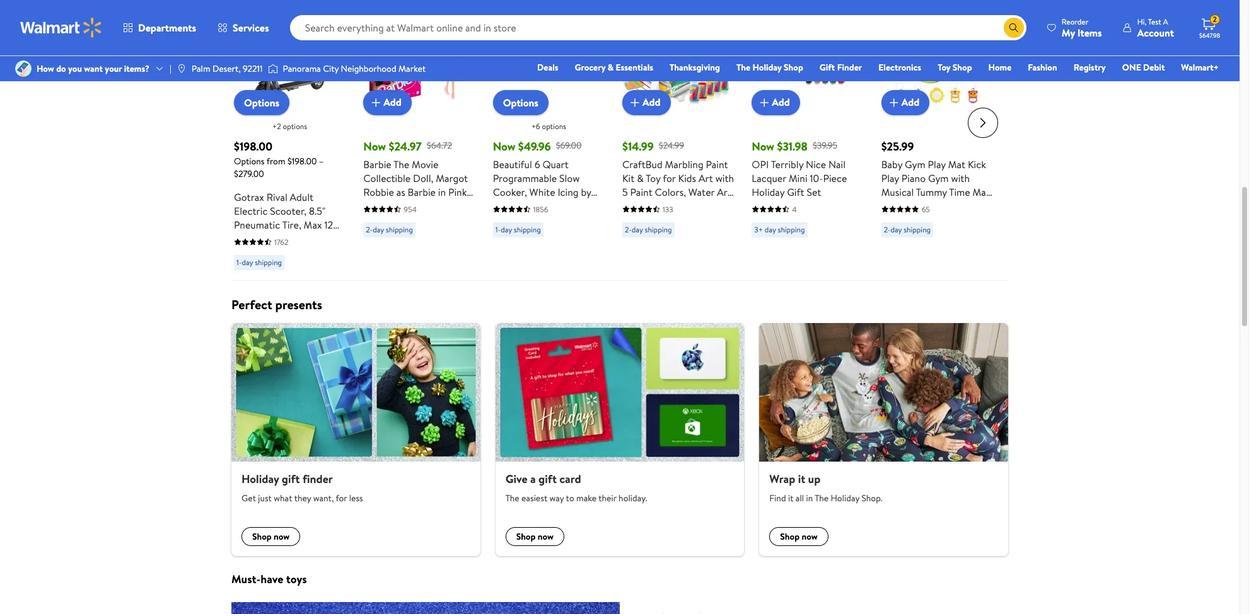 Task type: vqa. For each thing, say whether or not it's contained in the screenshot.
middle &
yes



Task type: locate. For each thing, give the bounding box(es) containing it.
walmart+ link
[[1176, 61, 1225, 74]]

set left 133
[[647, 199, 661, 213]]

day
[[373, 224, 384, 235], [501, 224, 512, 235], [632, 224, 643, 235], [765, 224, 776, 235], [891, 224, 902, 235], [242, 257, 253, 268]]

the down up
[[815, 492, 829, 505]]

desert,
[[212, 62, 241, 75]]

shop now for find
[[780, 531, 818, 544]]

2 2-day shipping from the left
[[625, 224, 672, 235]]

3 2-day shipping from the left
[[884, 224, 931, 235]]

0 vertical spatial barbie
[[363, 157, 391, 171]]

add down the holiday shop link
[[772, 95, 790, 109]]

holiday.
[[619, 492, 647, 505]]

1 vertical spatial 1-
[[236, 257, 242, 268]]

add button for $24.99
[[622, 90, 671, 115]]

play right "piano"
[[928, 157, 946, 171]]

0 horizontal spatial &
[[608, 61, 614, 74]]

1 horizontal spatial mat
[[973, 185, 990, 199]]

water
[[689, 185, 715, 199]]

now $49.96 $69.00 beautiful 6 quart programmable slow cooker, white icing by drew barrymore
[[493, 139, 591, 213]]

add button down electronics
[[881, 90, 930, 115]]

2 horizontal spatial shop now
[[780, 531, 818, 544]]

options left from
[[234, 155, 265, 168]]

1 horizontal spatial in
[[806, 492, 813, 505]]

now inside now $31.98 $39.95 opi terribly nice nail lacquer mini 10-piece holiday gift set
[[752, 139, 775, 154]]

options for beautiful 6 quart programmable slow cooker, white icing by drew barrymore
[[503, 96, 538, 109]]

escooter
[[234, 260, 273, 273]]

now inside 'give a gift card' list item
[[538, 531, 554, 544]]

6 down $49.96
[[535, 157, 540, 171]]

0 horizontal spatial play
[[881, 171, 899, 185]]

list
[[224, 323, 1016, 557]]

3 now from the left
[[802, 531, 818, 544]]

4 add from the left
[[902, 95, 920, 109]]

for left less at the left bottom of the page
[[336, 492, 347, 505]]

2 options link from the left
[[493, 90, 549, 115]]

give
[[506, 472, 528, 488]]

the down $24.97
[[394, 157, 409, 171]]

now inside wrap it up list item
[[802, 531, 818, 544]]

shipping down 1856
[[514, 224, 541, 235]]

test
[[1148, 16, 1161, 27]]

& right kit
[[637, 171, 644, 185]]

shop for wrap it up
[[780, 531, 800, 544]]

1 vertical spatial toy
[[646, 171, 661, 185]]

0 horizontal spatial 1-day shipping
[[236, 257, 282, 268]]

holiday down opi
[[752, 185, 785, 199]]

shop down just
[[252, 531, 272, 544]]

craftbud marbling paint kit & toy for kids art with 5 paint colors, water art paint set comes with guide book - arts and crafts for girls & boys ages 6 image
[[622, 0, 734, 105]]

shop inside holiday gift finder list item
[[252, 531, 272, 544]]

3 shop now from the left
[[780, 531, 818, 544]]

gingham
[[363, 199, 403, 213]]

add down market
[[384, 95, 402, 109]]

0 vertical spatial gift
[[820, 61, 835, 74]]

departments
[[138, 21, 196, 35]]

1 horizontal spatial  image
[[268, 62, 278, 75]]

1 horizontal spatial toy
[[938, 61, 951, 74]]

nice
[[806, 157, 826, 171]]

set left piece
[[807, 185, 821, 199]]

palm desert, 92211
[[192, 62, 263, 75]]

and right range
[[285, 232, 300, 246]]

shop now inside holiday gift finder list item
[[252, 531, 290, 544]]

shipping left -
[[645, 224, 672, 235]]

now inside the 'now $49.96 $69.00 beautiful 6 quart programmable slow cooker, white icing by drew barrymore'
[[493, 139, 516, 154]]

by
[[581, 185, 591, 199]]

for right the center
[[950, 199, 963, 213]]

4
[[792, 204, 797, 215]]

1 vertical spatial &
[[637, 171, 644, 185]]

shop down easiest
[[516, 531, 536, 544]]

 image
[[15, 61, 32, 77], [268, 62, 278, 75]]

you
[[68, 62, 82, 75]]

now inside now $24.97 $64.72 barbie the movie collectible doll, margot robbie as barbie in pink gingham dress
[[363, 139, 386, 154]]

add button for $31.98
[[752, 90, 800, 115]]

it
[[798, 472, 805, 488], [788, 492, 794, 505]]

add button down neighborhood at the top
[[363, 90, 412, 115]]

beautiful 6 quart programmable slow cooker, white icing by drew barrymore image
[[493, 0, 605, 105]]

reorder my items
[[1062, 16, 1102, 39]]

10-
[[810, 171, 823, 185]]

toy inside the $14.99 $24.99 craftbud marbling paint kit & toy for kids art with 5 paint colors, water art paint set comes with guide book - arts and crafts for girls & boys ages 6
[[646, 171, 661, 185]]

shipping down range
[[255, 257, 282, 268]]

0 horizontal spatial mat
[[948, 157, 966, 171]]

panorama
[[283, 62, 321, 75]]

1 horizontal spatial 1-day shipping
[[495, 224, 541, 235]]

services
[[233, 21, 269, 35]]

registry
[[1074, 61, 1106, 74]]

1 vertical spatial $198.00
[[287, 155, 317, 168]]

3 add button from the left
[[752, 90, 800, 115]]

easiest
[[522, 492, 548, 505]]

0 horizontal spatial 2-
[[366, 224, 373, 235]]

1 horizontal spatial $198.00
[[287, 155, 317, 168]]

day up ages
[[632, 224, 643, 235]]

2 gift from the left
[[539, 472, 557, 488]]

2 vertical spatial &
[[690, 227, 697, 241]]

baby gym play mat kick play piano gym with musical tummy time mat activity center for newborn infants image
[[881, 0, 993, 105]]

add button down essentials
[[622, 90, 671, 115]]

collectible
[[363, 171, 411, 185]]

2 add from the left
[[643, 95, 661, 109]]

0 horizontal spatial add to cart image
[[368, 95, 384, 110]]

2 horizontal spatial 2-
[[884, 224, 891, 235]]

product group containing $25.99
[[881, 0, 993, 275]]

mat
[[948, 157, 966, 171], [973, 185, 990, 199]]

gift up what
[[282, 472, 300, 488]]

1 vertical spatial in
[[806, 492, 813, 505]]

tire,
[[282, 218, 301, 232]]

drew
[[493, 199, 516, 213]]

2 horizontal spatial 2-day shipping
[[884, 224, 931, 235]]

mat left kick
[[948, 157, 966, 171]]

with right the tummy on the top right of the page
[[951, 171, 970, 185]]

wrap
[[770, 472, 795, 488]]

 image left how
[[15, 61, 32, 77]]

1 horizontal spatial add to cart image
[[627, 95, 643, 110]]

add to cart image down essentials
[[627, 95, 643, 110]]

6 inside the $14.99 $24.99 craftbud marbling paint kit & toy for kids art with 5 paint colors, water art paint set comes with guide book - arts and crafts for girls & boys ages 6
[[646, 241, 652, 255]]

0 vertical spatial 1-
[[495, 224, 501, 235]]

shop now down easiest
[[516, 531, 554, 544]]

1 now from the left
[[363, 139, 386, 154]]

$64.72
[[427, 140, 452, 152]]

must-have toys. get their gotta-have-it brands at low prices you'll love. shop now. image
[[231, 603, 620, 615]]

1 add to cart image from the left
[[368, 95, 384, 110]]

shop down all
[[780, 531, 800, 544]]

1- down 'drew'
[[495, 224, 501, 235]]

add to cart image down neighborhood at the top
[[368, 95, 384, 110]]

in right all
[[806, 492, 813, 505]]

now left $24.97
[[363, 139, 386, 154]]

now up opi
[[752, 139, 775, 154]]

2- down 'gingham'
[[366, 224, 373, 235]]

options link up +2
[[234, 90, 290, 115]]

gift finder link
[[814, 61, 868, 74]]

1 horizontal spatial 2-
[[625, 224, 632, 235]]

barbie up the 954
[[408, 185, 436, 199]]

paint up crafts
[[622, 199, 645, 213]]

–
[[319, 155, 324, 168]]

the down give
[[506, 492, 519, 505]]

play
[[928, 157, 946, 171], [881, 171, 899, 185]]

1 horizontal spatial options
[[542, 121, 566, 132]]

$198.00 left –
[[287, 155, 317, 168]]

2-day shipping down 'gingham'
[[366, 224, 413, 235]]

0 vertical spatial 6
[[535, 157, 540, 171]]

shipping down the 954
[[386, 224, 413, 235]]

1 vertical spatial barbie
[[408, 185, 436, 199]]

options right +6
[[542, 121, 566, 132]]

to
[[566, 492, 574, 505]]

$198.00 up from
[[234, 139, 272, 154]]

now
[[274, 531, 290, 544], [538, 531, 554, 544], [802, 531, 818, 544]]

musical
[[881, 185, 914, 199]]

for left adult,
[[275, 260, 288, 273]]

1 vertical spatial gift
[[787, 185, 804, 199]]

0 vertical spatial &
[[608, 61, 614, 74]]

1 horizontal spatial shop now
[[516, 531, 554, 544]]

 image
[[176, 64, 187, 74]]

holiday up just
[[242, 472, 279, 488]]

shop now for card
[[516, 531, 554, 544]]

1 horizontal spatial 2-day shipping
[[625, 224, 672, 235]]

shop inside wrap it up list item
[[780, 531, 800, 544]]

0 vertical spatial mat
[[948, 157, 966, 171]]

your
[[105, 62, 122, 75]]

shop now down just
[[252, 531, 290, 544]]

toy right electronics link
[[938, 61, 951, 74]]

add to cart image
[[757, 95, 772, 110]]

1-day shipping down range
[[236, 257, 282, 268]]

0 horizontal spatial options
[[283, 121, 307, 132]]

paint up water at the top right of the page
[[706, 157, 728, 171]]

0 horizontal spatial in
[[438, 185, 446, 199]]

options link for beautiful 6 quart programmable slow cooker, white icing by drew barrymore
[[493, 90, 549, 115]]

it left all
[[788, 492, 794, 505]]

items
[[1078, 26, 1102, 39]]

6 right ages
[[646, 241, 652, 255]]

fashion
[[1028, 61, 1057, 74]]

 image for panorama
[[268, 62, 278, 75]]

now up beautiful
[[493, 139, 516, 154]]

day down mile
[[242, 257, 253, 268]]

0 horizontal spatial 6
[[535, 157, 540, 171]]

options up +2
[[244, 96, 279, 109]]

1 horizontal spatial set
[[807, 185, 821, 199]]

time
[[949, 185, 970, 199]]

gift inside holiday gift finder get just what they want, for less
[[282, 472, 300, 488]]

1 options from the left
[[283, 121, 307, 132]]

gift up 4
[[787, 185, 804, 199]]

2-day shipping down activity
[[884, 224, 931, 235]]

0 horizontal spatial it
[[788, 492, 794, 505]]

1 horizontal spatial it
[[798, 472, 805, 488]]

0 horizontal spatial shop now
[[252, 531, 290, 544]]

2- down activity
[[884, 224, 891, 235]]

now down what
[[274, 531, 290, 544]]

0 vertical spatial 1-day shipping
[[495, 224, 541, 235]]

1-day shipping
[[495, 224, 541, 235], [236, 257, 282, 268]]

now for card
[[538, 531, 554, 544]]

shop now down all
[[780, 531, 818, 544]]

way
[[550, 492, 564, 505]]

1 2- from the left
[[366, 224, 373, 235]]

market
[[399, 62, 426, 75]]

2 2- from the left
[[625, 224, 632, 235]]

shop inside 'give a gift card' list item
[[516, 531, 536, 544]]

art right water at the top right of the page
[[717, 185, 732, 199]]

2 horizontal spatial now
[[802, 531, 818, 544]]

what
[[274, 492, 292, 505]]

dress
[[405, 199, 430, 213]]

add to cart image
[[368, 95, 384, 110], [627, 95, 643, 110], [886, 95, 902, 110]]

how
[[37, 62, 54, 75]]

3+ day shipping
[[754, 224, 805, 235]]

shop left 'home' link
[[953, 61, 972, 74]]

get
[[242, 492, 256, 505]]

thanksgiving link
[[664, 61, 726, 74]]

all
[[796, 492, 804, 505]]

2 shop now from the left
[[516, 531, 554, 544]]

robbie
[[363, 185, 394, 199]]

1 vertical spatial it
[[788, 492, 794, 505]]

day down 'drew'
[[501, 224, 512, 235]]

0 vertical spatial and
[[703, 213, 718, 227]]

2 horizontal spatial now
[[752, 139, 775, 154]]

now inside holiday gift finder list item
[[274, 531, 290, 544]]

0 horizontal spatial gift
[[787, 185, 804, 199]]

day down activity
[[891, 224, 902, 235]]

add button down the holiday shop link
[[752, 90, 800, 115]]

options right +2
[[283, 121, 307, 132]]

2 horizontal spatial add to cart image
[[886, 95, 902, 110]]

barbie the movie collectible doll, margot robbie as barbie in pink gingham dress image
[[363, 0, 475, 105]]

1 vertical spatial 6
[[646, 241, 652, 255]]

1 add from the left
[[384, 95, 402, 109]]

1 vertical spatial and
[[285, 232, 300, 246]]

1 horizontal spatial play
[[928, 157, 946, 171]]

options for options from $198.00 – $279.00
[[283, 121, 307, 132]]

0 horizontal spatial  image
[[15, 61, 32, 77]]

craftbud
[[622, 157, 663, 171]]

pink
[[448, 185, 467, 199]]

2 add button from the left
[[622, 90, 671, 115]]

do
[[56, 62, 66, 75]]

1-day shipping down 'drew'
[[495, 224, 541, 235]]

presents
[[275, 296, 322, 313]]

2 now from the left
[[538, 531, 554, 544]]

gray
[[319, 260, 340, 273]]

in left pink
[[438, 185, 446, 199]]

1 horizontal spatial options link
[[493, 90, 549, 115]]

250w
[[266, 246, 292, 260]]

kids
[[678, 171, 696, 185]]

4 add button from the left
[[881, 90, 930, 115]]

1 now from the left
[[274, 531, 290, 544]]

product group inside must-have toys 'region'
[[663, 610, 760, 615]]

now for $31.98
[[752, 139, 775, 154]]

6
[[535, 157, 540, 171], [646, 241, 652, 255]]

2-day shipping for $14.99
[[625, 224, 672, 235]]

play left "piano"
[[881, 171, 899, 185]]

now down all
[[802, 531, 818, 544]]

clear search field text image
[[989, 22, 999, 33]]

grocery
[[575, 61, 606, 74]]

&
[[608, 61, 614, 74], [637, 171, 644, 185], [690, 227, 697, 241]]

2 add to cart image from the left
[[627, 95, 643, 110]]

1 shop now from the left
[[252, 531, 290, 544]]

mat right time
[[973, 185, 990, 199]]

product group containing $14.99
[[622, 0, 734, 275]]

2 now from the left
[[493, 139, 516, 154]]

add down essentials
[[643, 95, 661, 109]]

0 horizontal spatial $198.00
[[234, 139, 272, 154]]

and inside the $14.99 $24.99 craftbud marbling paint kit & toy for kids art with 5 paint colors, water art paint set comes with guide book - arts and crafts for girls & boys ages 6
[[703, 213, 718, 227]]

1 options link from the left
[[234, 90, 290, 115]]

0 vertical spatial toy
[[938, 61, 951, 74]]

0 horizontal spatial 2-day shipping
[[366, 224, 413, 235]]

add down electronics
[[902, 95, 920, 109]]

1 horizontal spatial 1-
[[495, 224, 501, 235]]

toy
[[938, 61, 951, 74], [646, 171, 661, 185]]

add to cart image down electronics
[[886, 95, 902, 110]]

a
[[530, 472, 536, 488]]

1 add button from the left
[[363, 90, 412, 115]]

terribly
[[771, 157, 804, 171]]

0 horizontal spatial gift
[[282, 472, 300, 488]]

1 horizontal spatial barbie
[[408, 185, 436, 199]]

0 horizontal spatial toy
[[646, 171, 661, 185]]

1 horizontal spatial 6
[[646, 241, 652, 255]]

2- up ages
[[625, 224, 632, 235]]

shop now inside 'give a gift card' list item
[[516, 531, 554, 544]]

options link up +6
[[493, 90, 549, 115]]

0 horizontal spatial 1-
[[236, 257, 242, 268]]

for inside the gotrax rival adult electric scooter, 8.5" pneumatic tire, max 12 mile range and 15.5mph speed, 250w foldable escooter for adult, gray
[[275, 260, 288, 273]]

and right arts
[[703, 213, 718, 227]]

add button
[[363, 90, 412, 115], [622, 90, 671, 115], [752, 90, 800, 115], [881, 90, 930, 115]]

hi,
[[1137, 16, 1147, 27]]

shop for give a gift card
[[516, 531, 536, 544]]

shop now
[[252, 531, 290, 544], [516, 531, 554, 544], [780, 531, 818, 544]]

& right grocery
[[608, 61, 614, 74]]

product group containing now $49.96
[[493, 0, 605, 275]]

$24.99
[[659, 140, 684, 152]]

product group
[[234, 0, 346, 275], [363, 0, 475, 275], [493, 0, 605, 275], [622, 0, 734, 275], [752, 0, 864, 275], [881, 0, 993, 275], [663, 610, 760, 615]]

now for find
[[802, 531, 818, 544]]

electronics link
[[873, 61, 927, 74]]

barbie up robbie
[[363, 157, 391, 171]]

1 2-day shipping from the left
[[366, 224, 413, 235]]

gym right "piano"
[[928, 171, 949, 185]]

options up +6
[[503, 96, 538, 109]]

1 horizontal spatial &
[[637, 171, 644, 185]]

0 horizontal spatial set
[[647, 199, 661, 213]]

+2
[[273, 121, 281, 132]]

0 horizontal spatial options link
[[234, 90, 290, 115]]

$25.99
[[881, 139, 914, 154]]

0 horizontal spatial now
[[363, 139, 386, 154]]

2 options from the left
[[542, 121, 566, 132]]

next slide for product carousel list image
[[968, 108, 998, 138]]

toy right kit
[[646, 171, 661, 185]]

shop now inside wrap it up list item
[[780, 531, 818, 544]]

3 add from the left
[[772, 95, 790, 109]]

gift right a
[[539, 472, 557, 488]]

2-day shipping up ages
[[625, 224, 672, 235]]

1 horizontal spatial now
[[538, 531, 554, 544]]

search icon image
[[1009, 23, 1019, 33]]

3 now from the left
[[752, 139, 775, 154]]

gift left the finder
[[820, 61, 835, 74]]

0 vertical spatial in
[[438, 185, 446, 199]]

want,
[[313, 492, 334, 505]]

gym
[[905, 157, 926, 171], [928, 171, 949, 185]]

gift inside give a gift card the easiest way to make their holiday.
[[539, 472, 557, 488]]

art right kids
[[699, 171, 713, 185]]

add for $24.97
[[384, 95, 402, 109]]

1 horizontal spatial gift
[[820, 61, 835, 74]]

1 horizontal spatial now
[[493, 139, 516, 154]]

0 horizontal spatial and
[[285, 232, 300, 246]]

1 horizontal spatial gift
[[539, 472, 557, 488]]

shop left gift finder
[[784, 61, 803, 74]]

15.5mph
[[303, 232, 338, 246]]

home
[[989, 61, 1012, 74]]

it left up
[[798, 472, 805, 488]]

in inside now $24.97 $64.72 barbie the movie collectible doll, margot robbie as barbie in pink gingham dress
[[438, 185, 446, 199]]

essentials
[[616, 61, 653, 74]]

0 vertical spatial it
[[798, 472, 805, 488]]

1 gift from the left
[[282, 472, 300, 488]]

1 horizontal spatial and
[[703, 213, 718, 227]]

toy shop
[[938, 61, 972, 74]]

now down way
[[538, 531, 554, 544]]

0 horizontal spatial now
[[274, 531, 290, 544]]

3 add to cart image from the left
[[886, 95, 902, 110]]



Task type: describe. For each thing, give the bounding box(es) containing it.
services button
[[207, 13, 280, 43]]

1 vertical spatial 1-day shipping
[[236, 257, 282, 268]]

neighborhood
[[341, 62, 396, 75]]

shipping down 65 on the right top
[[904, 224, 931, 235]]

holiday up add to cart icon
[[753, 61, 782, 74]]

$69.00
[[556, 140, 582, 152]]

with right water at the top right of the page
[[716, 171, 734, 185]]

give a gift card list item
[[488, 323, 752, 557]]

want
[[84, 62, 103, 75]]

guide
[[622, 213, 648, 227]]

thanksgiving
[[670, 61, 720, 74]]

account
[[1137, 26, 1174, 39]]

the inside give a gift card the easiest way to make their holiday.
[[506, 492, 519, 505]]

slow
[[559, 171, 580, 185]]

954
[[404, 204, 417, 215]]

registry link
[[1068, 61, 1112, 74]]

with inside $25.99 baby gym play mat kick play piano gym with musical tummy time mat activity center for newborn infants
[[951, 171, 970, 185]]

and inside the gotrax rival adult electric scooter, 8.5" pneumatic tire, max 12 mile range and 15.5mph speed, 250w foldable escooter for adult, gray
[[285, 232, 300, 246]]

how do you want your items?
[[37, 62, 149, 75]]

1 horizontal spatial art
[[717, 185, 732, 199]]

5
[[622, 185, 628, 199]]

1 horizontal spatial gym
[[928, 171, 949, 185]]

holiday inside now $31.98 $39.95 opi terribly nice nail lacquer mini 10-piece holiday gift set
[[752, 185, 785, 199]]

the inside wrap it up find it all in the holiday shop.
[[815, 492, 829, 505]]

$198.00 options from $198.00 – $279.00
[[234, 139, 324, 180]]

now for $24.97
[[363, 139, 386, 154]]

2 horizontal spatial &
[[690, 227, 697, 241]]

rival
[[267, 190, 287, 204]]

marbling
[[665, 157, 704, 171]]

paint right 5
[[630, 185, 653, 199]]

0 horizontal spatial barbie
[[363, 157, 391, 171]]

reorder
[[1062, 16, 1089, 27]]

gift inside now $31.98 $39.95 opi terribly nice nail lacquer mini 10-piece holiday gift set
[[787, 185, 804, 199]]

2- for now
[[366, 224, 373, 235]]

ages
[[622, 241, 644, 255]]

up
[[808, 472, 821, 488]]

for inside $25.99 baby gym play mat kick play piano gym with musical tummy time mat activity center for newborn infants
[[950, 199, 963, 213]]

from
[[267, 155, 285, 168]]

doll,
[[413, 171, 433, 185]]

deals
[[537, 61, 558, 74]]

kick
[[968, 157, 986, 171]]

0 vertical spatial $198.00
[[234, 139, 272, 154]]

 image for how
[[15, 61, 32, 77]]

the holiday shop link
[[731, 61, 809, 74]]

panorama city neighborhood market
[[283, 62, 426, 75]]

product group containing now $31.98
[[752, 0, 864, 275]]

a
[[1163, 16, 1168, 27]]

walmart+
[[1181, 61, 1219, 74]]

+2 options
[[273, 121, 307, 132]]

Walmart Site-Wide search field
[[290, 15, 1027, 40]]

gift inside gift finder link
[[820, 61, 835, 74]]

list containing holiday gift finder
[[224, 323, 1016, 557]]

for inside holiday gift finder get just what they want, for less
[[336, 492, 347, 505]]

wrap it up find it all in the holiday shop.
[[770, 472, 883, 505]]

12
[[324, 218, 333, 232]]

comes
[[664, 199, 694, 213]]

add button for $24.97
[[363, 90, 412, 115]]

now $24.97 $64.72 barbie the movie collectible doll, margot robbie as barbie in pink gingham dress
[[363, 139, 468, 213]]

deals link
[[532, 61, 564, 74]]

Search search field
[[290, 15, 1027, 40]]

3+
[[754, 224, 763, 235]]

colors,
[[655, 185, 686, 199]]

$31.98
[[777, 139, 808, 154]]

cooker,
[[493, 185, 527, 199]]

add for $31.98
[[772, 95, 790, 109]]

product group containing now $24.97
[[363, 0, 475, 275]]

set inside the $14.99 $24.99 craftbud marbling paint kit & toy for kids art with 5 paint colors, water art paint set comes with guide book - arts and crafts for girls & boys ages 6
[[647, 199, 661, 213]]

foldable
[[294, 246, 331, 260]]

day right 3+
[[765, 224, 776, 235]]

icing
[[558, 185, 579, 199]]

2 $647.98
[[1199, 14, 1220, 40]]

+6 options
[[531, 121, 566, 132]]

1 vertical spatial mat
[[973, 185, 990, 199]]

day down 'gingham'
[[373, 224, 384, 235]]

holiday inside holiday gift finder get just what they want, for less
[[242, 472, 279, 488]]

$14.99
[[622, 139, 654, 154]]

holiday gift finder list item
[[224, 323, 488, 557]]

activity
[[881, 199, 915, 213]]

add for $24.99
[[643, 95, 661, 109]]

8.5"
[[309, 204, 326, 218]]

0 horizontal spatial gym
[[905, 157, 926, 171]]

with right comes on the top of the page
[[697, 199, 715, 213]]

card
[[560, 472, 581, 488]]

perfect
[[231, 296, 272, 313]]

give a gift card the easiest way to make their holiday.
[[506, 472, 647, 505]]

shop for holiday gift finder
[[252, 531, 272, 544]]

6 inside the 'now $49.96 $69.00 beautiful 6 quart programmable slow cooker, white icing by drew barrymore'
[[535, 157, 540, 171]]

now for $49.96
[[493, 139, 516, 154]]

133
[[663, 204, 673, 215]]

set inside now $31.98 $39.95 opi terribly nice nail lacquer mini 10-piece holiday gift set
[[807, 185, 821, 199]]

for left kids
[[663, 171, 676, 185]]

find
[[770, 492, 786, 505]]

just
[[258, 492, 272, 505]]

product group containing $198.00
[[234, 0, 346, 275]]

$25.99 baby gym play mat kick play piano gym with musical tummy time mat activity center for newborn infants
[[881, 139, 990, 227]]

white
[[529, 185, 555, 199]]

wrap it up list item
[[752, 323, 1016, 557]]

options link for options from $198.00 – $279.00
[[234, 90, 290, 115]]

-
[[675, 213, 679, 227]]

$39.95
[[813, 140, 838, 152]]

gotrax
[[234, 190, 264, 204]]

|
[[170, 62, 171, 75]]

the inside now $24.97 $64.72 barbie the movie collectible doll, margot robbie as barbie in pink gingham dress
[[394, 157, 409, 171]]

girls
[[667, 227, 687, 241]]

options for beautiful 6 quart programmable slow cooker, white icing by drew barrymore
[[542, 121, 566, 132]]

electric
[[234, 204, 268, 218]]

movie
[[412, 157, 439, 171]]

one debit
[[1122, 61, 1165, 74]]

add to cart image for now
[[368, 95, 384, 110]]

perfect presents
[[231, 296, 322, 313]]

walmart image
[[20, 18, 102, 38]]

shipping down 4
[[778, 224, 805, 235]]

adult
[[290, 190, 314, 204]]

options inside $198.00 options from $198.00 – $279.00
[[234, 155, 265, 168]]

center
[[917, 199, 948, 213]]

barrymore
[[519, 199, 566, 213]]

shop now for get
[[252, 531, 290, 544]]

electronics
[[879, 61, 921, 74]]

make
[[576, 492, 597, 505]]

now for get
[[274, 531, 290, 544]]

must-
[[231, 572, 261, 588]]

options for options from $198.00 – $279.00
[[244, 96, 279, 109]]

speed,
[[234, 246, 263, 260]]

in inside wrap it up find it all in the holiday shop.
[[806, 492, 813, 505]]

my
[[1062, 26, 1075, 39]]

holiday inside wrap it up find it all in the holiday shop.
[[831, 492, 860, 505]]

for left girls
[[652, 227, 665, 241]]

crafts
[[622, 227, 650, 241]]

margot
[[436, 171, 468, 185]]

palm
[[192, 62, 210, 75]]

& inside the grocery & essentials link
[[608, 61, 614, 74]]

3 2- from the left
[[884, 224, 891, 235]]

the right thanksgiving link
[[737, 61, 751, 74]]

programmable
[[493, 171, 557, 185]]

must-have toys region
[[231, 572, 1008, 615]]

finder
[[837, 61, 862, 74]]

scooter,
[[270, 204, 307, 218]]

nail
[[829, 157, 846, 171]]

opi terribly nice nail lacquer mini 10-piece holiday gift set image
[[752, 0, 864, 105]]

gotrax rival adult electric scooter, 8.5" pneumatic tire, max 12 mile range and 15.5mph speed, 250w foldable escooter for adult, gray image
[[234, 0, 346, 105]]

2- for $14.99
[[625, 224, 632, 235]]

add to cart image for $14.99
[[627, 95, 643, 110]]

0 horizontal spatial art
[[699, 171, 713, 185]]

$24.97
[[389, 139, 422, 154]]

2-day shipping for now
[[366, 224, 413, 235]]



